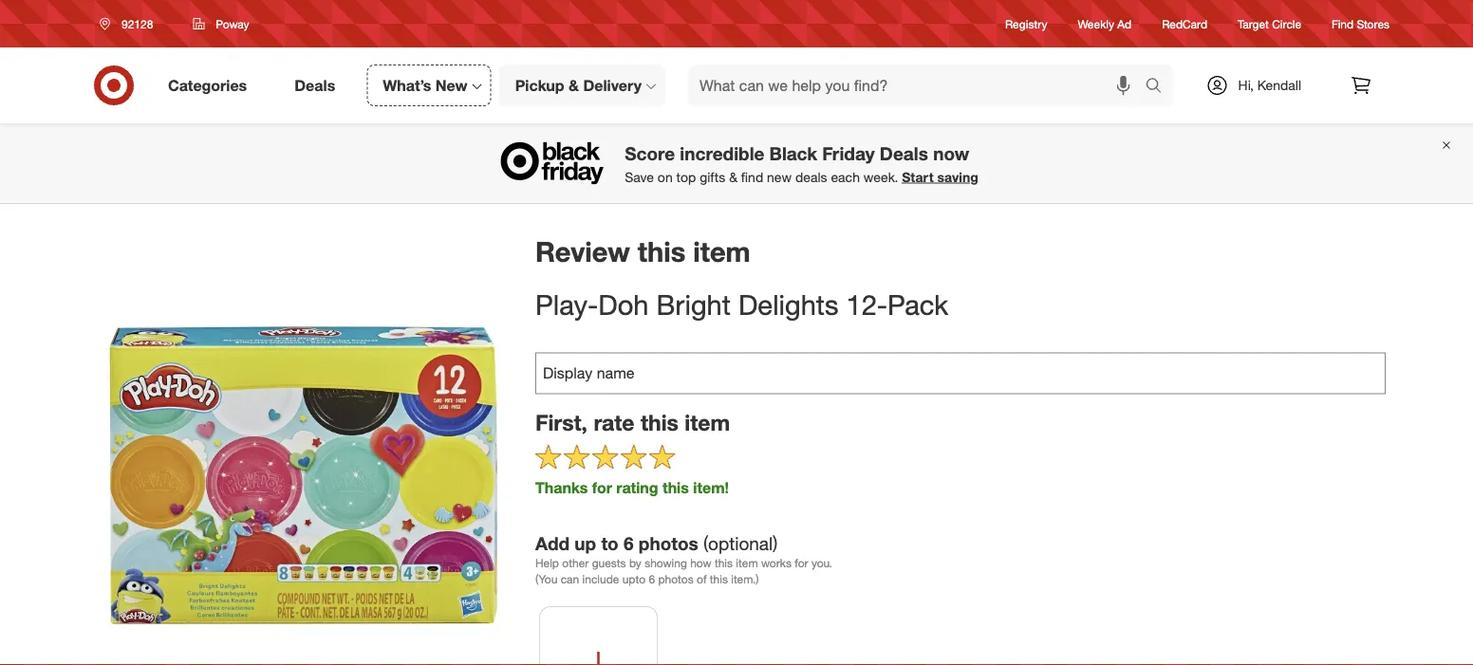 Task type: vqa. For each thing, say whether or not it's contained in the screenshot.
$0.29's ADD TO CART button
no



Task type: describe. For each thing, give the bounding box(es) containing it.
& inside score incredible black friday deals now save on top gifts & find new deals each week. start saving
[[729, 169, 738, 185]]

categories link
[[152, 65, 271, 106]]

score incredible black friday deals now save on top gifts & find new deals each week. start saving
[[625, 142, 979, 185]]

play-doh bright delights 12-pack
[[535, 288, 949, 322]]

registry
[[1006, 17, 1048, 31]]

this right how
[[715, 556, 733, 570]]

you.
[[812, 556, 833, 570]]

redcard
[[1162, 17, 1208, 31]]

(optional)
[[704, 533, 778, 555]]

find stores link
[[1332, 16, 1390, 32]]

review this item
[[535, 235, 751, 268]]

weekly ad link
[[1078, 16, 1132, 32]]

now
[[934, 142, 970, 164]]

incredible
[[680, 142, 765, 164]]

deals inside score incredible black friday deals now save on top gifts & find new deals each week. start saving
[[880, 142, 928, 164]]

to
[[601, 533, 619, 555]]

thanks
[[535, 478, 588, 497]]

registry link
[[1006, 16, 1048, 32]]

guests
[[592, 556, 626, 570]]

find
[[1332, 17, 1354, 31]]

rating
[[616, 478, 658, 497]]

this right 'of' on the left bottom of page
[[710, 572, 728, 587]]

stores
[[1357, 17, 1390, 31]]

up
[[575, 533, 596, 555]]

0 vertical spatial for
[[592, 478, 612, 497]]

redcard link
[[1162, 16, 1208, 32]]

play-
[[535, 288, 598, 322]]

new
[[767, 169, 792, 185]]

each
[[831, 169, 860, 185]]

weekly
[[1078, 17, 1115, 31]]

this up bright
[[638, 235, 686, 268]]

weekly ad
[[1078, 17, 1132, 31]]

what's new link
[[367, 65, 491, 106]]

0 horizontal spatial deals
[[295, 76, 335, 95]]

add
[[535, 533, 570, 555]]

poway button
[[181, 7, 262, 41]]

hi, kendall
[[1239, 77, 1302, 94]]

doh
[[598, 288, 649, 322]]

saving
[[938, 169, 979, 185]]

upto
[[623, 572, 646, 587]]

bright
[[657, 288, 731, 322]]

pack
[[888, 288, 949, 322]]

92128
[[122, 17, 153, 31]]

search
[[1137, 78, 1183, 96]]

deals link
[[278, 65, 359, 106]]

top
[[677, 169, 696, 185]]

start
[[902, 169, 934, 185]]

pickup & delivery
[[515, 76, 642, 95]]

target circle
[[1238, 17, 1302, 31]]

gifts
[[700, 169, 726, 185]]

12-
[[846, 288, 888, 322]]

by
[[629, 556, 642, 570]]

rate
[[594, 410, 635, 436]]

pickup
[[515, 76, 564, 95]]

pickup & delivery link
[[499, 65, 666, 106]]

1 vertical spatial photos
[[658, 572, 694, 587]]



Task type: locate. For each thing, give the bounding box(es) containing it.
for inside add up to 6 photos (optional) help other guests by showing how this item works for you. (you can include upto 6 photos of this item.)
[[795, 556, 808, 570]]

deals
[[796, 169, 827, 185]]

this left item!
[[663, 478, 689, 497]]

score
[[625, 142, 675, 164]]

first,
[[535, 410, 588, 436]]

item
[[693, 235, 751, 268], [685, 410, 730, 436], [736, 556, 758, 570]]

What can we help you find? suggestions appear below search field
[[688, 65, 1150, 106]]

help
[[535, 556, 559, 570]]

1 vertical spatial 6
[[649, 572, 655, 587]]

0 horizontal spatial &
[[569, 76, 579, 95]]

deals
[[295, 76, 335, 95], [880, 142, 928, 164]]

add up to 6 photos (optional) help other guests by showing how this item works for you. (you can include upto 6 photos of this item.)
[[535, 533, 833, 587]]

black
[[770, 142, 818, 164]]

0 vertical spatial photos
[[639, 533, 699, 555]]

find stores
[[1332, 17, 1390, 31]]

ad
[[1118, 17, 1132, 31]]

deals up start
[[880, 142, 928, 164]]

1 horizontal spatial for
[[795, 556, 808, 570]]

review
[[535, 235, 630, 268]]

0 vertical spatial &
[[569, 76, 579, 95]]

1 vertical spatial for
[[795, 556, 808, 570]]

1 vertical spatial item
[[685, 410, 730, 436]]

0 vertical spatial 6
[[624, 533, 634, 555]]

target circle link
[[1238, 16, 1302, 32]]

6 right upto
[[649, 572, 655, 587]]

works
[[761, 556, 792, 570]]

other
[[562, 556, 589, 570]]

92128 button
[[87, 7, 173, 41]]

item up item.)
[[736, 556, 758, 570]]

showing
[[645, 556, 687, 570]]

6 right to
[[624, 533, 634, 555]]

find
[[741, 169, 764, 185]]

item inside add up to 6 photos (optional) help other guests by showing how this item works for you. (you can include upto 6 photos of this item.)
[[736, 556, 758, 570]]

2 vertical spatial item
[[736, 556, 758, 570]]

kendall
[[1258, 77, 1302, 94]]

(you
[[535, 572, 558, 587]]

hi,
[[1239, 77, 1254, 94]]

delivery
[[583, 76, 642, 95]]

of
[[697, 572, 707, 587]]

& inside pickup & delivery link
[[569, 76, 579, 95]]

item!
[[693, 478, 729, 497]]

search button
[[1137, 65, 1183, 110]]

what's new
[[383, 76, 468, 95]]

save
[[625, 169, 654, 185]]

photos
[[639, 533, 699, 555], [658, 572, 694, 587]]

friday
[[823, 142, 875, 164]]

how
[[690, 556, 712, 570]]

1 vertical spatial &
[[729, 169, 738, 185]]

0 vertical spatial item
[[693, 235, 751, 268]]

this right rate
[[641, 410, 679, 436]]

can
[[561, 572, 579, 587]]

what's
[[383, 76, 431, 95]]

for left you.
[[795, 556, 808, 570]]

include
[[583, 572, 619, 587]]

1 horizontal spatial deals
[[880, 142, 928, 164]]

circle
[[1272, 17, 1302, 31]]

this
[[638, 235, 686, 268], [641, 410, 679, 436], [663, 478, 689, 497], [715, 556, 733, 570], [710, 572, 728, 587]]

photos down showing
[[658, 572, 694, 587]]

deals left what's
[[295, 76, 335, 95]]

new
[[436, 76, 468, 95]]

1 horizontal spatial &
[[729, 169, 738, 185]]

categories
[[168, 76, 247, 95]]

thanks for rating this item!
[[535, 478, 729, 497]]

item.)
[[731, 572, 759, 587]]

& left find on the top right
[[729, 169, 738, 185]]

delights
[[739, 288, 839, 322]]

first, rate this item
[[535, 410, 730, 436]]

week.
[[864, 169, 899, 185]]

6
[[624, 533, 634, 555], [649, 572, 655, 587]]

item up item!
[[685, 410, 730, 436]]

&
[[569, 76, 579, 95], [729, 169, 738, 185]]

poway
[[216, 17, 249, 31]]

0 horizontal spatial for
[[592, 478, 612, 497]]

& right 'pickup'
[[569, 76, 579, 95]]

0 vertical spatial deals
[[295, 76, 335, 95]]

None text field
[[535, 353, 1386, 394]]

0 horizontal spatial 6
[[624, 533, 634, 555]]

photos up showing
[[639, 533, 699, 555]]

1 vertical spatial deals
[[880, 142, 928, 164]]

for
[[592, 478, 612, 497], [795, 556, 808, 570]]

1 horizontal spatial 6
[[649, 572, 655, 587]]

for left rating
[[592, 478, 612, 497]]

target
[[1238, 17, 1269, 31]]

item up the play-doh bright delights 12-pack
[[693, 235, 751, 268]]

on
[[658, 169, 673, 185]]



